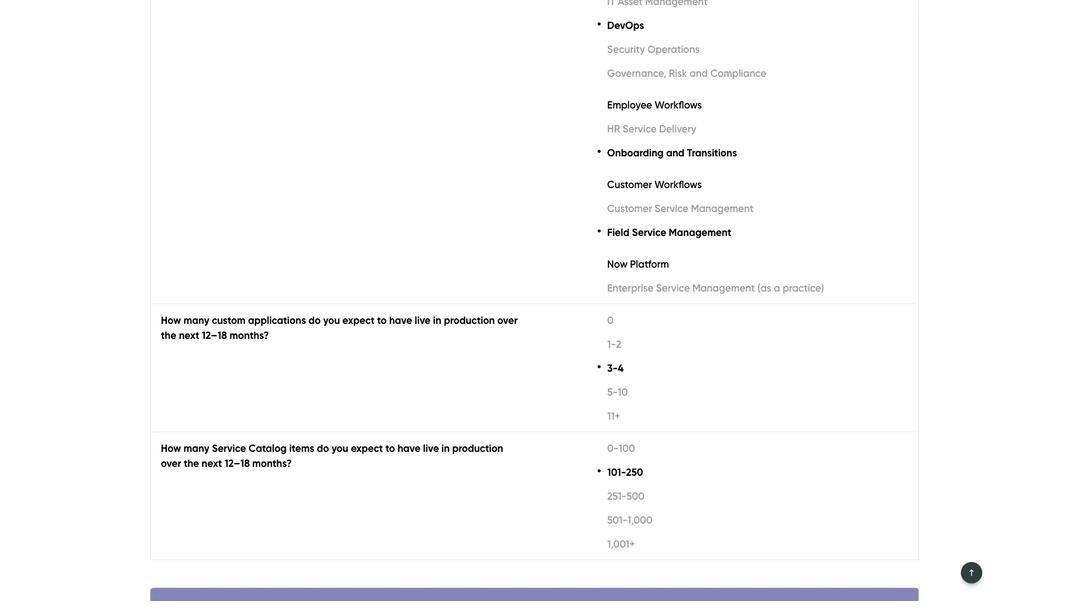 Task type: describe. For each thing, give the bounding box(es) containing it.
catalog
[[249, 442, 287, 454]]

service for field
[[632, 226, 666, 238]]

employee workflows
[[607, 98, 702, 111]]

team inside your servicenow® platform team establishes, maintains, and extends servicenow as a strategic business platform in your organization. the strongest servicenow platform teams have the right number of people with the skills to support the now platform®.
[[607, 266, 631, 278]]

0 vertical spatial now
[[607, 258, 628, 270]]

leading practices
[[110, 69, 192, 81]]

sites
[[717, 69, 738, 81]]

to inside the how many service catalog items do you expect to have live in production over the next 12–18 months?
[[385, 442, 395, 454]]

250
[[626, 466, 643, 478]]

find
[[643, 326, 660, 338]]

do inside how many custom applications do you expect to have live in production over the next 12–18 months?
[[308, 314, 321, 326]]

in inside the how many service catalog items do you expect to have live in production over the next 12–18 months?
[[441, 442, 450, 454]]

customer success center link
[[22, 31, 267, 48]]

all
[[647, 69, 658, 81]]

establishes,
[[634, 266, 687, 278]]

platform for now platform
[[630, 258, 669, 270]]

team inside 'use the platform team estimator to find out how many people you need to build your team and get a shareable estimate report.'
[[869, 326, 894, 338]]

servicenow inside all servicenow sites 'link'
[[660, 69, 714, 81]]

get support
[[557, 69, 614, 81]]

works
[[146, 548, 169, 558]]

practice)
[[783, 282, 824, 294]]

team inside 'use the platform team estimator to find out how many people you need to build your team and get a shareable estimate report.'
[[557, 326, 582, 338]]

1 vertical spatial a
[[774, 282, 780, 294]]

hr service delivery
[[607, 122, 696, 135]]

people inside 'use the platform team estimator to find out how many people you need to build your team and get a shareable estimate report.'
[[730, 326, 762, 338]]

governance,
[[607, 67, 666, 79]]

business
[[479, 281, 518, 293]]

next inside the how many service catalog items do you expect to have live in production over the next 12–18 months?
[[202, 457, 222, 469]]

leading
[[110, 69, 147, 81]]

all servicenow sites
[[647, 69, 738, 81]]

you inside the how many service catalog items do you expect to have live in production over the next 12–18 months?
[[332, 442, 348, 454]]

servicenow®
[[501, 266, 563, 278]]

management for enterprise service management (as a practice)
[[692, 282, 755, 294]]

in inside your servicenow® platform team establishes, maintains, and extends servicenow as a strategic business platform in your organization. the strongest servicenow platform teams have the right number of people with the skills to support the now platform®.
[[562, 281, 569, 293]]

management for customer service management
[[691, 202, 754, 214]]

a inside 'use the platform team estimator to find out how many people you need to build your team and get a shareable estimate report.'
[[497, 341, 504, 353]]

expect inside the how many service catalog items do you expect to have live in production over the next 12–18 months?
[[351, 442, 383, 454]]

251-500
[[607, 490, 645, 502]]

applications
[[248, 314, 306, 326]]

(as
[[758, 282, 771, 294]]

success
[[169, 31, 218, 48]]

in inside how many custom applications do you expect to have live in production over the next 12–18 months?
[[433, 314, 441, 326]]

onboarding
[[607, 146, 664, 159]]

employee
[[607, 98, 652, 111]]

field
[[607, 226, 630, 238]]

platform inside 'use the platform team estimator to find out how many people you need to build your team and get a shareable estimate report.'
[[516, 326, 555, 338]]

field service management
[[607, 226, 731, 238]]

shareable
[[506, 341, 552, 353]]

organization.
[[594, 281, 654, 293]]

and inside your servicenow® platform team establishes, maintains, and extends servicenow as a strategic business platform in your organization. the strongest servicenow platform teams have the right number of people with the skills to support the now platform®.
[[739, 266, 757, 278]]

251-
[[607, 490, 627, 502]]

estimator inside servicenow platform team estimator
[[577, 196, 734, 241]]

a inside your servicenow® platform team establishes, maintains, and extends servicenow as a strategic business platform in your organization. the strongest servicenow platform teams have the right number of people with the skills to support the now platform®.
[[868, 266, 875, 278]]

customer workflows
[[607, 178, 702, 190]]

practices
[[149, 69, 192, 81]]

strongest
[[676, 281, 719, 293]]

estimator inside 'use the platform team estimator to find out how many people you need to build your team and get a shareable estimate report.'
[[585, 326, 628, 338]]

12–18 inside the how many service catalog items do you expect to have live in production over the next 12–18 months?
[[225, 457, 250, 469]]

production inside how many custom applications do you expect to have live in production over the next 12–18 months?
[[444, 314, 495, 326]]

leading practices link
[[110, 60, 192, 91]]

and inside 'use the platform team estimator to find out how many people you need to build your team and get a shareable estimate report.'
[[896, 326, 914, 338]]

people inside your servicenow® platform team establishes, maintains, and extends servicenow as a strategic business platform in your organization. the strongest servicenow platform teams have the right number of people with the skills to support the now platform®.
[[528, 296, 561, 308]]

custom
[[212, 314, 246, 326]]

0 horizontal spatial platform
[[520, 281, 559, 293]]

servicenow platform team estimator
[[479, 150, 822, 241]]

11+
[[607, 410, 620, 422]]

1 vertical spatial with
[[172, 548, 189, 558]]

support
[[637, 296, 673, 308]]

100
[[619, 442, 635, 454]]

3-4
[[607, 362, 624, 374]]

1-
[[607, 338, 616, 350]]

platform®.
[[717, 296, 765, 308]]

months? inside how many custom applications do you expect to have live in production over the next 12–18 months?
[[230, 329, 269, 341]]

transitions
[[687, 146, 737, 159]]

servicenow inside servicenow platform team estimator
[[479, 150, 673, 194]]

items
[[289, 442, 314, 454]]

get
[[557, 69, 574, 81]]

the inside 'use the platform team estimator to find out how many people you need to build your team and get a shareable estimate report.'
[[498, 326, 514, 338]]

1,000
[[628, 514, 653, 526]]

service for customer
[[655, 202, 689, 214]]

your servicenow® platform team establishes, maintains, and extends servicenow as a strategic business platform in your organization. the strongest servicenow platform teams have the right number of people with the skills to support the now platform®.
[[479, 266, 918, 308]]

have inside your servicenow® platform team establishes, maintains, and extends servicenow as a strategic business platform in your organization. the strongest servicenow platform teams have the right number of people with the skills to support the now platform®.
[[850, 281, 873, 293]]

right
[[893, 281, 914, 293]]

5-
[[607, 386, 618, 398]]

how for how many custom applications do you expect to have live in production over the next 12–18 months?
[[161, 314, 181, 326]]

security operations
[[607, 43, 700, 55]]

to inside how many custom applications do you expect to have live in production over the next 12–18 months?
[[377, 314, 387, 326]]

need
[[784, 326, 808, 338]]

world
[[120, 548, 143, 558]]

workflows for customer workflows
[[655, 178, 702, 190]]

do inside the how many service catalog items do you expect to have live in production over the next 12–18 months?
[[317, 442, 329, 454]]

platform for servicenow platform team estimator
[[682, 150, 822, 194]]

all servicenow sites link
[[647, 60, 738, 91]]

1,001+
[[607, 538, 635, 550]]

501-1,000
[[607, 514, 653, 526]]

how for how many service catalog items do you expect to have live in production over the next 12–18 months?
[[161, 442, 181, 454]]

enterprise service management (as a practice)
[[607, 282, 824, 294]]

customer service management
[[607, 202, 754, 214]]

you inside 'use the platform team estimator to find out how many people you need to build your team and get a shareable estimate report.'
[[765, 326, 781, 338]]

out
[[662, 326, 678, 338]]

risk
[[669, 67, 687, 79]]

next inside how many custom applications do you expect to have live in production over the next 12–18 months?
[[179, 329, 199, 341]]

support
[[577, 69, 614, 81]]

12–18 inside how many custom applications do you expect to have live in production over the next 12–18 months?
[[202, 329, 227, 341]]

101-
[[607, 466, 626, 478]]

enterprise
[[607, 282, 654, 294]]



Task type: vqa. For each thing, say whether or not it's contained in the screenshot.
searchable on the right bottom
no



Task type: locate. For each thing, give the bounding box(es) containing it.
do
[[308, 314, 321, 326], [317, 442, 329, 454]]

operations
[[648, 43, 700, 55]]

customer for customer service management
[[607, 202, 652, 214]]

security
[[607, 43, 645, 55]]

10
[[618, 386, 628, 398]]

team up estimate
[[557, 326, 582, 338]]

0 horizontal spatial next
[[179, 329, 199, 341]]

501-
[[607, 514, 628, 526]]

compliance
[[710, 67, 766, 79]]

service up onboarding
[[623, 122, 657, 135]]

team up servicenow®
[[479, 196, 568, 241]]

0 vertical spatial do
[[308, 314, 321, 326]]

estimate
[[555, 341, 595, 353]]

0 horizontal spatial a
[[497, 341, 504, 353]]

with right the works
[[172, 548, 189, 558]]

service
[[623, 122, 657, 135], [655, 202, 689, 214], [632, 226, 666, 238], [656, 282, 690, 294], [212, 442, 246, 454]]

service inside the how many service catalog items do you expect to have live in production over the next 12–18 months?
[[212, 442, 246, 454]]

use
[[479, 326, 496, 338]]

the
[[656, 281, 673, 293], [103, 548, 118, 558]]

1 vertical spatial management
[[669, 226, 731, 238]]

many
[[184, 314, 209, 326], [702, 326, 727, 338], [184, 442, 209, 454]]

1 vertical spatial customer
[[607, 178, 652, 190]]

a right the (as
[[774, 282, 780, 294]]

to inside your servicenow® platform team establishes, maintains, and extends servicenow as a strategic business platform in your organization. the strongest servicenow platform teams have the right number of people with the skills to support the now platform®.
[[625, 296, 635, 308]]

customer success center
[[106, 31, 264, 48]]

you inside how many custom applications do you expect to have live in production over the next 12–18 months?
[[323, 314, 340, 326]]

governance, risk and compliance
[[607, 67, 766, 79]]

workflows up 'customer service management'
[[655, 178, 702, 190]]

1 how from the top
[[161, 314, 181, 326]]

your for organization.
[[572, 281, 592, 293]]

1 horizontal spatial over
[[497, 314, 518, 326]]

service left 'catalog'
[[212, 442, 246, 454]]

a right get at the bottom left of page
[[497, 341, 504, 353]]

your
[[572, 281, 592, 293], [847, 326, 867, 338]]

servicenow™
[[191, 548, 244, 558]]

now up organization.
[[607, 258, 628, 270]]

the inside your servicenow® platform team establishes, maintains, and extends servicenow as a strategic business platform in your organization. the strongest servicenow platform teams have the right number of people with the skills to support the now platform®.
[[656, 281, 673, 293]]

you right applications
[[323, 314, 340, 326]]

platform
[[682, 150, 822, 194], [630, 258, 669, 270], [516, 326, 555, 338]]

now down strongest
[[694, 296, 714, 308]]

1 vertical spatial how
[[161, 442, 181, 454]]

build
[[822, 326, 845, 338]]

how inside how many custom applications do you expect to have live in production over the next 12–18 months?
[[161, 314, 181, 326]]

1 vertical spatial platform
[[630, 258, 669, 270]]

months?
[[230, 329, 269, 341], [252, 457, 292, 469]]

0 vertical spatial team
[[479, 196, 568, 241]]

0
[[607, 314, 614, 326]]

1-2
[[607, 338, 621, 350]]

0 horizontal spatial now
[[607, 258, 628, 270]]

0 vertical spatial production
[[444, 314, 495, 326]]

number
[[479, 296, 514, 308]]

1 vertical spatial workflows
[[655, 178, 702, 190]]

2 vertical spatial platform
[[516, 326, 555, 338]]

1 horizontal spatial platform
[[566, 266, 605, 278]]

4
[[618, 362, 624, 374]]

1 vertical spatial the
[[103, 548, 118, 558]]

2 vertical spatial customer
[[607, 202, 652, 214]]

many for how many custom applications do you expect to have live in production over the next 12–18 months?
[[184, 314, 209, 326]]

teams
[[819, 281, 848, 293]]

live inside the how many service catalog items do you expect to have live in production over the next 12–18 months?
[[423, 442, 439, 454]]

the down establishes,
[[656, 281, 673, 293]]

0 horizontal spatial people
[[528, 296, 561, 308]]

0 vertical spatial live
[[415, 314, 431, 326]]

the inside the how many service catalog items do you expect to have live in production over the next 12–18 months?
[[184, 457, 199, 469]]

1 vertical spatial have
[[389, 314, 412, 326]]

1 horizontal spatial team
[[869, 326, 894, 338]]

0 vertical spatial your
[[572, 281, 592, 293]]

how inside the how many service catalog items do you expect to have live in production over the next 12–18 months?
[[161, 442, 181, 454]]

and
[[690, 67, 708, 79], [666, 146, 685, 159], [739, 266, 757, 278], [896, 326, 914, 338]]

team up organization.
[[607, 266, 631, 278]]

expect inside how many custom applications do you expect to have live in production over the next 12–18 months?
[[343, 314, 375, 326]]

1 vertical spatial estimator
[[585, 326, 628, 338]]

0 vertical spatial people
[[528, 296, 561, 308]]

do right applications
[[308, 314, 321, 326]]

1 horizontal spatial a
[[774, 282, 780, 294]]

0 vertical spatial customer
[[106, 31, 166, 48]]

servicenow
[[660, 69, 714, 81], [479, 150, 673, 194], [799, 266, 853, 278], [721, 281, 775, 293]]

1 vertical spatial people
[[730, 326, 762, 338]]

maintains,
[[689, 266, 736, 278]]

1 horizontal spatial with
[[563, 296, 583, 308]]

customer up 'leading'
[[106, 31, 166, 48]]

get
[[479, 341, 495, 353]]

platform down servicenow®
[[520, 281, 559, 293]]

you
[[323, 314, 340, 326], [765, 326, 781, 338], [332, 442, 348, 454]]

your for team
[[847, 326, 867, 338]]

workflows up delivery in the top of the page
[[655, 98, 702, 111]]

0-
[[607, 442, 619, 454]]

0 vertical spatial workflows
[[655, 98, 702, 111]]

how many service catalog items do you expect to have live in production over the next 12–18 months?
[[161, 442, 503, 469]]

Search across ServiceNow text field
[[674, 27, 865, 50]]

500
[[627, 490, 645, 502]]

1 vertical spatial do
[[317, 442, 329, 454]]

many inside the how many service catalog items do you expect to have live in production over the next 12–18 months?
[[184, 442, 209, 454]]

customer down onboarding
[[607, 178, 652, 190]]

0 vertical spatial estimator
[[577, 196, 734, 241]]

1 horizontal spatial people
[[730, 326, 762, 338]]

and left extends
[[739, 266, 757, 278]]

your left organization.
[[572, 281, 592, 293]]

management for field service management
[[669, 226, 731, 238]]

1 workflows from the top
[[655, 98, 702, 111]]

many inside how many custom applications do you expect to have live in production over the next 12–18 months?
[[184, 314, 209, 326]]

people down "platform®."
[[730, 326, 762, 338]]

many inside 'use the platform team estimator to find out how many people you need to build your team and get a shareable estimate report.'
[[702, 326, 727, 338]]

1 vertical spatial live
[[423, 442, 439, 454]]

0 vertical spatial with
[[563, 296, 583, 308]]

how many custom applications do you expect to have live in production over the next 12–18 months?
[[161, 314, 518, 341]]

over inside how many custom applications do you expect to have live in production over the next 12–18 months?
[[497, 314, 518, 326]]

1 vertical spatial over
[[161, 457, 181, 469]]

customer for customer success center
[[106, 31, 166, 48]]

the world works with servicenow™
[[103, 548, 244, 558]]

your right build
[[847, 326, 867, 338]]

delivery
[[659, 122, 696, 135]]

1 horizontal spatial platform
[[630, 258, 669, 270]]

1 vertical spatial now
[[694, 296, 714, 308]]

team inside servicenow platform team estimator
[[479, 196, 568, 241]]

report.
[[597, 341, 628, 353]]

12–18 down 'catalog'
[[225, 457, 250, 469]]

0 vertical spatial the
[[656, 281, 673, 293]]

devops
[[607, 19, 644, 31]]

2 horizontal spatial platform
[[777, 281, 816, 293]]

1 horizontal spatial next
[[202, 457, 222, 469]]

service down establishes,
[[656, 282, 690, 294]]

center
[[221, 31, 264, 48]]

2 vertical spatial a
[[497, 341, 504, 353]]

service up field service management
[[655, 202, 689, 214]]

2 vertical spatial management
[[692, 282, 755, 294]]

get support link
[[557, 60, 614, 91]]

your inside your servicenow® platform team establishes, maintains, and extends servicenow as a strategic business platform in your organization. the strongest servicenow platform teams have the right number of people with the skills to support the now platform®.
[[572, 281, 592, 293]]

you right items
[[332, 442, 348, 454]]

and down delivery in the top of the page
[[666, 146, 685, 159]]

1 vertical spatial team
[[557, 326, 582, 338]]

0 vertical spatial in
[[562, 281, 569, 293]]

5-10
[[607, 386, 628, 398]]

1 vertical spatial team
[[869, 326, 894, 338]]

101-250
[[607, 466, 643, 478]]

1 horizontal spatial now
[[694, 296, 714, 308]]

estimator up report.
[[585, 326, 628, 338]]

to
[[625, 296, 635, 308], [377, 314, 387, 326], [630, 326, 640, 338], [810, 326, 820, 338], [385, 442, 395, 454]]

a right as
[[868, 266, 875, 278]]

1 vertical spatial next
[[202, 457, 222, 469]]

how
[[161, 314, 181, 326], [161, 442, 181, 454]]

0 horizontal spatial team
[[607, 266, 631, 278]]

2 horizontal spatial platform
[[682, 150, 822, 194]]

0 vertical spatial a
[[868, 266, 875, 278]]

customer for customer workflows
[[607, 178, 652, 190]]

use the platform team estimator to find out how many people you need to build your team and get a shareable estimate report.
[[479, 326, 914, 353]]

0 vertical spatial have
[[850, 281, 873, 293]]

production
[[444, 314, 495, 326], [452, 442, 503, 454]]

workflows
[[655, 98, 702, 111], [655, 178, 702, 190]]

2 how from the top
[[161, 442, 181, 454]]

service for hr
[[623, 122, 657, 135]]

with left skills
[[563, 296, 583, 308]]

1 vertical spatial months?
[[252, 457, 292, 469]]

2 workflows from the top
[[655, 178, 702, 190]]

do right items
[[317, 442, 329, 454]]

0 vertical spatial 12–18
[[202, 329, 227, 341]]

0-100
[[607, 442, 635, 454]]

platform down extends
[[777, 281, 816, 293]]

0 vertical spatial management
[[691, 202, 754, 214]]

management
[[691, 202, 754, 214], [669, 226, 731, 238], [692, 282, 755, 294]]

many for how many service catalog items do you expect to have live in production over the next 12–18 months?
[[184, 442, 209, 454]]

0 horizontal spatial with
[[172, 548, 189, 558]]

now inside your servicenow® platform team establishes, maintains, and extends servicenow as a strategic business platform in your organization. the strongest servicenow platform teams have the right number of people with the skills to support the now platform®.
[[694, 296, 714, 308]]

estimator
[[577, 196, 734, 241], [585, 326, 628, 338]]

your
[[479, 266, 499, 278]]

0 horizontal spatial platform
[[516, 326, 555, 338]]

0 vertical spatial months?
[[230, 329, 269, 341]]

3-
[[607, 362, 618, 374]]

2 horizontal spatial a
[[868, 266, 875, 278]]

months? down 'catalog'
[[252, 457, 292, 469]]

2
[[616, 338, 621, 350]]

months? down custom
[[230, 329, 269, 341]]

0 vertical spatial how
[[161, 314, 181, 326]]

1 vertical spatial expect
[[351, 442, 383, 454]]

and down right
[[896, 326, 914, 338]]

extends
[[760, 266, 796, 278]]

team right build
[[869, 326, 894, 338]]

1 horizontal spatial your
[[847, 326, 867, 338]]

0 vertical spatial platform
[[682, 150, 822, 194]]

have inside how many custom applications do you expect to have live in production over the next 12–18 months?
[[389, 314, 412, 326]]

and right risk
[[690, 67, 708, 79]]

the left world
[[103, 548, 118, 558]]

have inside the how many service catalog items do you expect to have live in production over the next 12–18 months?
[[398, 442, 421, 454]]

0 horizontal spatial your
[[572, 281, 592, 293]]

workflows for employee workflows
[[655, 98, 702, 111]]

how
[[680, 326, 699, 338]]

onboarding and transitions
[[607, 146, 737, 159]]

now platform
[[607, 258, 669, 270]]

1 vertical spatial production
[[452, 442, 503, 454]]

0 vertical spatial team
[[607, 266, 631, 278]]

live inside how many custom applications do you expect to have live in production over the next 12–18 months?
[[415, 314, 431, 326]]

0 vertical spatial over
[[497, 314, 518, 326]]

the inside how many custom applications do you expect to have live in production over the next 12–18 months?
[[161, 329, 176, 341]]

months? inside the how many service catalog items do you expect to have live in production over the next 12–18 months?
[[252, 457, 292, 469]]

as
[[855, 266, 866, 278]]

0 vertical spatial expect
[[343, 314, 375, 326]]

your inside 'use the platform team estimator to find out how many people you need to build your team and get a shareable estimate report.'
[[847, 326, 867, 338]]

0 vertical spatial next
[[179, 329, 199, 341]]

have
[[850, 281, 873, 293], [389, 314, 412, 326], [398, 442, 421, 454]]

0 horizontal spatial the
[[103, 548, 118, 558]]

production inside the how many service catalog items do you expect to have live in production over the next 12–18 months?
[[452, 442, 503, 454]]

over inside the how many service catalog items do you expect to have live in production over the next 12–18 months?
[[161, 457, 181, 469]]

platform inside servicenow platform team estimator
[[682, 150, 822, 194]]

people right of
[[528, 296, 561, 308]]

1 vertical spatial your
[[847, 326, 867, 338]]

service right field
[[632, 226, 666, 238]]

platform up skills
[[566, 266, 605, 278]]

customer up field
[[607, 202, 652, 214]]

strategic
[[877, 266, 918, 278]]

with
[[563, 296, 583, 308], [172, 548, 189, 558]]

1 horizontal spatial the
[[656, 281, 673, 293]]

estimator down customer workflows
[[577, 196, 734, 241]]

with inside your servicenow® platform team establishes, maintains, and extends servicenow as a strategic business platform in your organization. the strongest servicenow platform teams have the right number of people with the skills to support the now platform®.
[[563, 296, 583, 308]]

skills
[[603, 296, 623, 308]]

1 vertical spatial 12–18
[[225, 457, 250, 469]]

over
[[497, 314, 518, 326], [161, 457, 181, 469]]

12–18 down custom
[[202, 329, 227, 341]]

1 vertical spatial in
[[433, 314, 441, 326]]

customer
[[106, 31, 166, 48], [607, 178, 652, 190], [607, 202, 652, 214]]

a
[[868, 266, 875, 278], [774, 282, 780, 294], [497, 341, 504, 353]]

service for enterprise
[[656, 282, 690, 294]]

2 vertical spatial in
[[441, 442, 450, 454]]

12–18
[[202, 329, 227, 341], [225, 457, 250, 469]]

2 vertical spatial have
[[398, 442, 421, 454]]

hr
[[607, 122, 620, 135]]

team
[[607, 266, 631, 278], [869, 326, 894, 338]]

0 horizontal spatial over
[[161, 457, 181, 469]]

team
[[479, 196, 568, 241], [557, 326, 582, 338]]

you left need
[[765, 326, 781, 338]]



